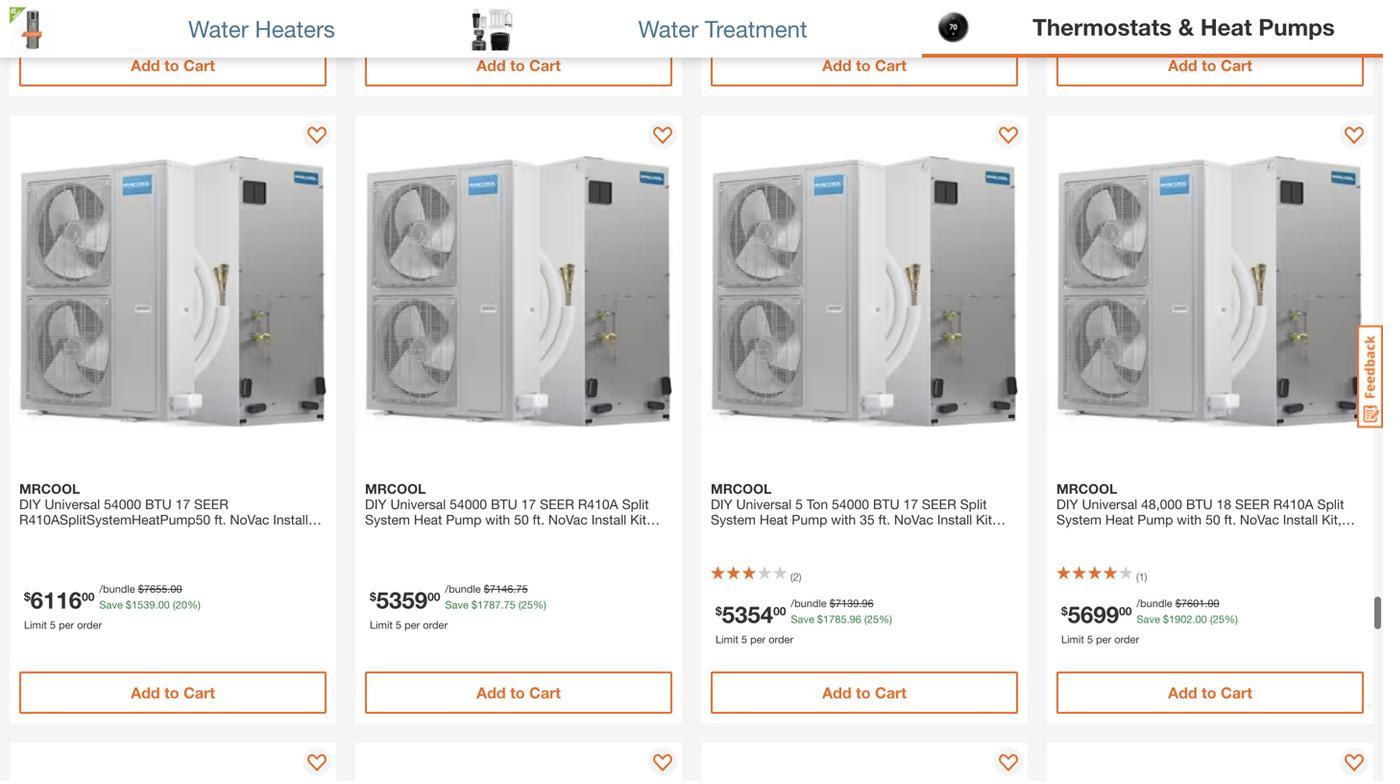 Task type: locate. For each thing, give the bounding box(es) containing it.
208/230v down ton
[[815, 527, 872, 543]]

split inside mrcool diy universal 48,000 btu 18 seer r410a split system heat pump with 50 ft. novac install kit, 15kw heat kit -208/230v
[[1318, 496, 1345, 512]]

2 water from the left
[[639, 15, 699, 42]]

3 seer from the left
[[922, 496, 957, 512]]

%) inside the "$ 6116 00 /bundle $ 7655 . 00 save $ 1539 . 00 ( 20 %) limit 5 per order"
[[187, 599, 201, 611]]

3 diy from the left
[[711, 496, 733, 512]]

( up $ 5699 00 /bundle $ 7601 . 00 save $ 1902 . 00 ( 25 %) limit 5 per order
[[1137, 571, 1139, 583]]

54000 for 6116
[[104, 496, 141, 512]]

2 horizontal spatial system
[[1057, 512, 1102, 528]]

1 system from the left
[[365, 512, 410, 528]]

install inside mrcool diy universal 54000 btu 17 seer r410a split system heat pump with 50 ft. novac install kit -208/230-volt
[[592, 512, 627, 528]]

save inside '$ 5354 00 /bundle $ 7139 . 96 save $ 1785 . 96 ( 25 %) limit 5 per order'
[[791, 613, 815, 626]]

3 mrcool from the left
[[711, 481, 772, 497]]

0 horizontal spatial split
[[622, 496, 649, 512]]

save left 1902
[[1137, 613, 1161, 626]]

1 17 from the left
[[175, 496, 190, 512]]

) for 5354
[[799, 571, 802, 583]]

&
[[1179, 13, 1195, 40]]

%) right 1539
[[187, 599, 201, 611]]

0 horizontal spatial 75
[[504, 599, 516, 611]]

with inside mrcool diy universal 54000 btu 17 seer r410a split system heat pump with 50 ft. novac install kit -208/230-volt
[[486, 512, 510, 528]]

cart
[[184, 56, 215, 74], [529, 56, 561, 74], [875, 56, 907, 74], [1221, 56, 1253, 74], [184, 684, 215, 702], [529, 684, 561, 702], [875, 684, 907, 702], [1221, 684, 1253, 702]]

btu for diy universal 54000 btu 17 seer r410asplitsystemheatpump50 ft. novac install kit20kw heatkit -208/230-volt
[[145, 496, 172, 512]]

universal for diy universal 5 ton 54000 btu 17 seer split system heat pump with 35 ft. novac install kit and 5kw heatkit 208/230v
[[737, 496, 792, 512]]

save left 1787
[[445, 599, 469, 611]]

ft. inside mrcool diy universal 54000 btu 17 seer r410a split system heat pump with 50 ft. novac install kit -208/230-volt
[[533, 512, 545, 528]]

r410a inside mrcool diy universal 54000 btu 17 seer r410a split system heat pump with 50 ft. novac install kit -208/230-volt
[[578, 496, 619, 512]]

$ 5354 00 /bundle $ 7139 . 96 save $ 1785 . 96 ( 25 %) limit 5 per order
[[716, 597, 893, 646]]

2 universal from the left
[[391, 496, 446, 512]]

add
[[131, 56, 160, 74], [477, 56, 506, 74], [823, 56, 852, 74], [1169, 56, 1198, 74], [131, 684, 160, 702], [477, 684, 506, 702], [823, 684, 852, 702], [1169, 684, 1198, 702]]

0 horizontal spatial 50
[[514, 512, 529, 528]]

diy inside mrcool diy universal 5 ton 54000 btu 17 seer split system heat pump with 35 ft. novac install kit and 5kw heatkit 208/230v
[[711, 496, 733, 512]]

/bundle inside the "$ 6116 00 /bundle $ 7655 . 00 save $ 1539 . 00 ( 20 %) limit 5 per order"
[[99, 583, 135, 595]]

kit inside mrcool diy universal 54000 btu 17 seer r410a split system heat pump with 50 ft. novac install kit -208/230-volt
[[631, 512, 647, 528]]

25 for 5354
[[868, 613, 879, 626]]

2 heatkit from the left
[[768, 527, 811, 543]]

2 volt from the left
[[425, 527, 447, 543]]

order down 6116
[[77, 619, 102, 631]]

1 seer from the left
[[194, 496, 229, 512]]

1 208/230v from the left
[[815, 527, 872, 543]]

2 mrcool from the left
[[365, 481, 426, 497]]

save left 1785
[[791, 613, 815, 626]]

%) inside $ 5359 00 /bundle $ 7146 . 75 save $ 1787 . 75 ( 25 %) limit 5 per order
[[533, 599, 547, 611]]

2 17 from the left
[[521, 496, 536, 512]]

50 for 5699
[[1206, 512, 1221, 528]]

mrcool for diy universal 54000 btu 17 seer r410a split system heat pump with 50 ft. novac install kit -208/230-volt
[[365, 481, 426, 497]]

1 54000 from the left
[[104, 496, 141, 512]]

order for 6116
[[77, 619, 102, 631]]

r410a
[[578, 496, 619, 512], [1274, 496, 1314, 512]]

/bundle for 6116
[[99, 583, 135, 595]]

diy universal 48000 btu 18 seer r410a split system heat pump with 15 ft. novac install kit -208/230-volt image
[[10, 743, 336, 781]]

display image
[[653, 127, 673, 146], [999, 127, 1019, 146], [308, 754, 327, 774], [653, 754, 673, 774]]

%) inside $ 5699 00 /bundle $ 7601 . 00 save $ 1902 . 00 ( 25 %) limit 5 per order
[[1225, 613, 1239, 626]]

seer inside mrcool diy universal 54000 btu 17 seer r410a split system heat pump with 50 ft. novac install kit -208/230-volt
[[540, 496, 575, 512]]

75
[[516, 583, 528, 595], [504, 599, 516, 611]]

1 ft. from the left
[[214, 512, 226, 528]]

1 horizontal spatial split
[[961, 496, 988, 512]]

heat up 5359
[[414, 512, 442, 528]]

54000
[[104, 496, 141, 512], [450, 496, 487, 512], [832, 496, 870, 512]]

2 system from the left
[[711, 512, 756, 528]]

1 horizontal spatial 17
[[521, 496, 536, 512]]

1 208/230- from the left
[[125, 527, 180, 543]]

2 novac from the left
[[549, 512, 588, 528]]

1 horizontal spatial 54000
[[450, 496, 487, 512]]

( inside the "$ 6116 00 /bundle $ 7655 . 00 save $ 1539 . 00 ( 20 %) limit 5 per order"
[[173, 599, 176, 611]]

17 for 5359
[[521, 496, 536, 512]]

1 horizontal spatial 75
[[516, 583, 528, 595]]

1 horizontal spatial 208/230v
[[1155, 527, 1212, 543]]

kit
[[631, 512, 647, 528], [977, 512, 993, 528], [1129, 527, 1146, 543]]

%) right 1902
[[1225, 613, 1239, 626]]

( right 1785
[[865, 613, 868, 626]]

208/230v for 5699
[[1155, 527, 1212, 543]]

pump up $ 5359 00 /bundle $ 7146 . 75 save $ 1787 . 75 ( 25 %) limit 5 per order
[[446, 512, 482, 528]]

limit for 6116
[[24, 619, 47, 631]]

1 horizontal spatial volt
[[425, 527, 447, 543]]

0 horizontal spatial -
[[120, 527, 125, 543]]

25 right 1902
[[1213, 613, 1225, 626]]

1 horizontal spatial water
[[639, 15, 699, 42]]

water heaters image
[[10, 7, 53, 50]]

3 universal from the left
[[737, 496, 792, 512]]

4 install from the left
[[1284, 512, 1319, 528]]

btu up the "7146"
[[491, 496, 518, 512]]

mrcool inside mrcool diy universal 48,000 btu 18 seer r410a split system heat pump with 50 ft. novac install kit, 15kw heat kit -208/230v
[[1057, 481, 1118, 497]]

2 208/230v from the left
[[1155, 527, 1212, 543]]

order for 5699
[[1115, 633, 1140, 646]]

/bundle inside $ 5699 00 /bundle $ 7601 . 00 save $ 1902 . 00 ( 25 %) limit 5 per order
[[1137, 597, 1173, 610]]

heatkit
[[74, 527, 116, 543], [768, 527, 811, 543]]

2 54000 from the left
[[450, 496, 487, 512]]

1 diy from the left
[[19, 496, 41, 512]]

water
[[188, 15, 249, 42], [639, 15, 699, 42]]

add to cart button
[[19, 44, 327, 86], [365, 44, 673, 86], [711, 44, 1019, 86], [1057, 44, 1365, 86], [19, 672, 327, 714], [365, 672, 673, 714], [711, 672, 1019, 714], [1057, 672, 1365, 714]]

add to cart
[[131, 56, 215, 74], [477, 56, 561, 74], [823, 56, 907, 74], [1169, 56, 1253, 74], [131, 684, 215, 702], [477, 684, 561, 702], [823, 684, 907, 702], [1169, 684, 1253, 702]]

50 inside mrcool diy universal 48,000 btu 18 seer r410a split system heat pump with 50 ft. novac install kit, 15kw heat kit -208/230v
[[1206, 512, 1221, 528]]

( inside $ 5699 00 /bundle $ 7601 . 00 save $ 1902 . 00 ( 25 %) limit 5 per order
[[1211, 613, 1213, 626]]

3 17 from the left
[[904, 496, 919, 512]]

btu left 18
[[1187, 496, 1213, 512]]

17
[[175, 496, 190, 512], [521, 496, 536, 512], [904, 496, 919, 512]]

per inside '$ 5354 00 /bundle $ 7139 . 96 save $ 1785 . 96 ( 25 %) limit 5 per order'
[[751, 633, 766, 646]]

)
[[799, 571, 802, 583], [1145, 571, 1148, 583]]

( 2 )
[[791, 571, 802, 583]]

208/230v down 48,000 at the bottom
[[1155, 527, 1212, 543]]

per for 6116
[[59, 619, 74, 631]]

limit 5
[[24, 6, 56, 18]]

btu inside mrcool diy universal 54000 btu 17 seer r410asplitsystemheatpump50 ft. novac install kit20kw heatkit -208/230-volt
[[145, 496, 172, 512]]

per inside $ 5699 00 /bundle $ 7601 . 00 save $ 1902 . 00 ( 25 %) limit 5 per order
[[1097, 633, 1112, 646]]

universal inside mrcool diy universal 54000 btu 17 seer r410asplitsystemheatpump50 ft. novac install kit20kw heatkit -208/230-volt
[[45, 496, 100, 512]]

pump for $
[[446, 512, 482, 528]]

20
[[176, 599, 187, 611]]

/bundle
[[99, 583, 135, 595], [445, 583, 481, 595], [791, 597, 827, 610], [1137, 597, 1173, 610]]

1 horizontal spatial 50
[[1206, 512, 1221, 528]]

system up 5359
[[365, 512, 410, 528]]

display image for the diy universal 54000 btu 17 seer r410a split system heat pump with 50 ft. novac install kit -208/230-volt image on the left of page
[[653, 127, 673, 146]]

pump left the 35
[[792, 512, 828, 528]]

limit inside '$ 5354 00 /bundle $ 7139 . 96 save $ 1785 . 96 ( 25 %) limit 5 per order'
[[716, 633, 739, 646]]

(
[[791, 571, 793, 583], [1137, 571, 1139, 583], [173, 599, 176, 611], [519, 599, 522, 611], [865, 613, 868, 626], [1211, 613, 1213, 626]]

4 novac from the left
[[1241, 512, 1280, 528]]

seer inside mrcool diy universal 48,000 btu 18 seer r410a split system heat pump with 50 ft. novac install kit, 15kw heat kit -208/230v
[[1236, 496, 1270, 512]]

4 mrcool from the left
[[1057, 481, 1118, 497]]

limit inside $ 5359 00 /bundle $ 7146 . 75 save $ 1787 . 75 ( 25 %) limit 5 per order
[[370, 619, 393, 631]]

system inside mrcool diy universal 48,000 btu 18 seer r410a split system heat pump with 50 ft. novac install kit, 15kw heat kit -208/230v
[[1057, 512, 1102, 528]]

.
[[168, 583, 171, 595], [514, 583, 516, 595], [859, 597, 862, 610], [1205, 597, 1208, 610], [155, 599, 158, 611], [501, 599, 504, 611], [847, 613, 850, 626], [1193, 613, 1196, 626]]

( right 1539
[[173, 599, 176, 611]]

/bundle down 1
[[1137, 597, 1173, 610]]

with
[[486, 512, 510, 528], [832, 512, 856, 528], [1178, 512, 1202, 528]]

diy universal 48,000 btu 18 seer r410a split system heat pump with 50 ft. novac install kit, 15kw heat kit -208/230v image
[[1048, 115, 1374, 442]]

$ 6116 00 /bundle $ 7655 . 00 save $ 1539 . 00 ( 20 %) limit 5 per order
[[24, 583, 201, 631]]

0 horizontal spatial kit
[[631, 512, 647, 528]]

save inside $ 5699 00 /bundle $ 7601 . 00 save $ 1902 . 00 ( 25 %) limit 5 per order
[[1137, 613, 1161, 626]]

2 r410a from the left
[[1274, 496, 1314, 512]]

1787
[[478, 599, 501, 611]]

3 novac from the left
[[895, 512, 934, 528]]

2 horizontal spatial 25
[[1213, 613, 1225, 626]]

17 inside mrcool diy universal 54000 btu 17 seer r410a split system heat pump with 50 ft. novac install kit -208/230-volt
[[521, 496, 536, 512]]

%)
[[187, 599, 201, 611], [533, 599, 547, 611], [879, 613, 893, 626], [1225, 613, 1239, 626]]

/bundle for 5354
[[791, 597, 827, 610]]

1 split from the left
[[622, 496, 649, 512]]

heat right &
[[1201, 13, 1253, 40]]

2 diy from the left
[[365, 496, 387, 512]]

and
[[711, 527, 734, 543]]

0 vertical spatial 96
[[862, 597, 874, 610]]

/bundle inside '$ 5354 00 /bundle $ 7139 . 96 save $ 1785 . 96 ( 25 %) limit 5 per order'
[[791, 597, 827, 610]]

) up $ 5699 00 /bundle $ 7601 . 00 save $ 1902 . 00 ( 25 %) limit 5 per order
[[1145, 571, 1148, 583]]

with left 18
[[1178, 512, 1202, 528]]

25 inside '$ 5354 00 /bundle $ 7139 . 96 save $ 1785 . 96 ( 25 %) limit 5 per order'
[[868, 613, 879, 626]]

per inside the "$ 6116 00 /bundle $ 7655 . 00 save $ 1539 . 00 ( 20 %) limit 5 per order"
[[59, 619, 74, 631]]

0 horizontal spatial system
[[365, 512, 410, 528]]

) up '$ 5354 00 /bundle $ 7139 . 96 save $ 1785 . 96 ( 25 %) limit 5 per order'
[[799, 571, 802, 583]]

96 right 7139
[[862, 597, 874, 610]]

0 horizontal spatial volt
[[180, 527, 202, 543]]

ft. inside mrcool diy universal 48,000 btu 18 seer r410a split system heat pump with 50 ft. novac install kit, 15kw heat kit -208/230v
[[1225, 512, 1237, 528]]

per down 6116
[[59, 619, 74, 631]]

per for 5359
[[405, 619, 420, 631]]

3 - from the left
[[1149, 527, 1155, 543]]

3 with from the left
[[1178, 512, 1202, 528]]

save inside the "$ 6116 00 /bundle $ 7655 . 00 save $ 1539 . 00 ( 20 %) limit 5 per order"
[[99, 599, 123, 611]]

water left treatment at the top
[[639, 15, 699, 42]]

2 with from the left
[[832, 512, 856, 528]]

water inside button
[[639, 15, 699, 42]]

with up the "7146"
[[486, 512, 510, 528]]

mrcool inside mrcool diy universal 54000 btu 17 seer r410a split system heat pump with 50 ft. novac install kit -208/230-volt
[[365, 481, 426, 497]]

1 50 from the left
[[514, 512, 529, 528]]

4 ft. from the left
[[1225, 512, 1237, 528]]

order
[[77, 619, 102, 631], [423, 619, 448, 631], [769, 633, 794, 646], [1115, 633, 1140, 646]]

heat left ton
[[760, 512, 788, 528]]

kit left 15kw
[[977, 512, 993, 528]]

volt up 5359
[[425, 527, 447, 543]]

$
[[138, 583, 144, 595], [484, 583, 490, 595], [24, 590, 30, 603], [370, 590, 376, 603], [830, 597, 836, 610], [1176, 597, 1182, 610], [126, 599, 132, 611], [472, 599, 478, 611], [716, 604, 722, 618], [1062, 604, 1068, 618], [818, 613, 824, 626], [1164, 613, 1170, 626]]

seer inside mrcool diy universal 5 ton 54000 btu 17 seer split system heat pump with 35 ft. novac install kit and 5kw heatkit 208/230v
[[922, 496, 957, 512]]

limit inside the "$ 6116 00 /bundle $ 7655 . 00 save $ 1539 . 00 ( 20 %) limit 5 per order"
[[24, 619, 47, 631]]

%) for 5699
[[1225, 613, 1239, 626]]

pump for 5699
[[1138, 512, 1174, 528]]

order down 5359
[[423, 619, 448, 631]]

1 horizontal spatial system
[[711, 512, 756, 528]]

208/230v inside mrcool diy universal 48,000 btu 18 seer r410a split system heat pump with 50 ft. novac install kit, 15kw heat kit -208/230v
[[1155, 527, 1212, 543]]

with left the 35
[[832, 512, 856, 528]]

2 btu from the left
[[491, 496, 518, 512]]

/bundle for 5699
[[1137, 597, 1173, 610]]

3 install from the left
[[938, 512, 973, 528]]

%) inside '$ 5354 00 /bundle $ 7139 . 96 save $ 1785 . 96 ( 25 %) limit 5 per order'
[[879, 613, 893, 626]]

( right 1902
[[1211, 613, 1213, 626]]

pump
[[446, 512, 482, 528], [792, 512, 828, 528], [1138, 512, 1174, 528]]

25 for 5359
[[522, 599, 533, 611]]

thermostats & heat pumps image
[[932, 5, 975, 49]]

1 pump from the left
[[446, 512, 482, 528]]

split inside mrcool diy universal 54000 btu 17 seer r410a split system heat pump with 50 ft. novac install kit -208/230-volt
[[622, 496, 649, 512]]

with inside mrcool diy universal 48,000 btu 18 seer r410a split system heat pump with 50 ft. novac install kit, 15kw heat kit -208/230v
[[1178, 512, 1202, 528]]

208/230v inside mrcool diy universal 5 ton 54000 btu 17 seer split system heat pump with 35 ft. novac install kit and 5kw heatkit 208/230v
[[815, 527, 872, 543]]

3 ft. from the left
[[879, 512, 891, 528]]

00
[[171, 583, 182, 595], [82, 590, 95, 603], [428, 590, 441, 603], [1208, 597, 1220, 610], [158, 599, 170, 611], [774, 604, 787, 618], [1120, 604, 1132, 618], [1196, 613, 1208, 626]]

5 inside $ 5359 00 /bundle $ 7146 . 75 save $ 1787 . 75 ( 25 %) limit 5 per order
[[396, 619, 402, 631]]

btu
[[145, 496, 172, 512], [491, 496, 518, 512], [873, 496, 900, 512], [1187, 496, 1213, 512]]

1 water from the left
[[188, 15, 249, 42]]

mrcool inside mrcool diy universal 54000 btu 17 seer r410asplitsystemheatpump50 ft. novac install kit20kw heatkit -208/230-volt
[[19, 481, 80, 497]]

mrcool
[[19, 481, 80, 497], [365, 481, 426, 497], [711, 481, 772, 497], [1057, 481, 1118, 497]]

5 for 5699
[[1088, 633, 1094, 646]]

2
[[793, 571, 799, 583]]

5 inside the "$ 6116 00 /bundle $ 7655 . 00 save $ 1539 . 00 ( 20 %) limit 5 per order"
[[50, 619, 56, 631]]

water inside button
[[188, 15, 249, 42]]

1 vertical spatial 96
[[850, 613, 862, 626]]

system left 48,000 at the bottom
[[1057, 512, 1102, 528]]

( inside '$ 5354 00 /bundle $ 7139 . 96 save $ 1785 . 96 ( 25 %) limit 5 per order'
[[865, 613, 868, 626]]

0 horizontal spatial heatkit
[[74, 527, 116, 543]]

novac
[[230, 512, 269, 528], [549, 512, 588, 528], [895, 512, 934, 528], [1241, 512, 1280, 528]]

kit down 48,000 at the bottom
[[1129, 527, 1146, 543]]

mrcool inside mrcool diy universal 5 ton 54000 btu 17 seer split system heat pump with 35 ft. novac install kit and 5kw heatkit 208/230v
[[711, 481, 772, 497]]

2 ) from the left
[[1145, 571, 1148, 583]]

btu inside mrcool diy universal 54000 btu 17 seer r410a split system heat pump with 50 ft. novac install kit -208/230-volt
[[491, 496, 518, 512]]

save for 5359
[[445, 599, 469, 611]]

1 horizontal spatial -
[[365, 527, 370, 543]]

0 horizontal spatial 54000
[[104, 496, 141, 512]]

4 diy from the left
[[1057, 496, 1079, 512]]

25 right 1785
[[868, 613, 879, 626]]

1 horizontal spatial 208/230-
[[370, 527, 425, 543]]

75 right the "7146"
[[516, 583, 528, 595]]

limit
[[24, 6, 47, 18], [24, 619, 47, 631], [370, 619, 393, 631], [716, 633, 739, 646], [1062, 633, 1085, 646]]

50
[[514, 512, 529, 528], [1206, 512, 1221, 528]]

208/230- up 5359
[[370, 527, 425, 543]]

volt inside mrcool diy universal 54000 btu 17 seer r410a split system heat pump with 50 ft. novac install kit -208/230-volt
[[425, 527, 447, 543]]

3 btu from the left
[[873, 496, 900, 512]]

75 down the "7146"
[[504, 599, 516, 611]]

1 horizontal spatial with
[[832, 512, 856, 528]]

48,000
[[1142, 496, 1183, 512]]

6116
[[30, 586, 82, 614]]

5699
[[1068, 601, 1120, 628]]

2 horizontal spatial pump
[[1138, 512, 1174, 528]]

1 vertical spatial 75
[[504, 599, 516, 611]]

limit inside $ 5699 00 /bundle $ 7601 . 00 save $ 1902 . 00 ( 25 %) limit 5 per order
[[1062, 633, 1085, 646]]

novac inside mrcool diy universal 5 ton 54000 btu 17 seer split system heat pump with 35 ft. novac install kit and 5kw heatkit 208/230v
[[895, 512, 934, 528]]

diy universal 4 ton 48000 btu 18 seer split system heat pump with 25 ft. novac install kit 208/230v image
[[702, 743, 1028, 781]]

universal inside mrcool diy universal 5 ton 54000 btu 17 seer split system heat pump with 35 ft. novac install kit and 5kw heatkit 208/230v
[[737, 496, 792, 512]]

5 inside mrcool diy universal 5 ton 54000 btu 17 seer split system heat pump with 35 ft. novac install kit and 5kw heatkit 208/230v
[[796, 496, 803, 512]]

0 horizontal spatial pump
[[446, 512, 482, 528]]

1 ) from the left
[[799, 571, 802, 583]]

( inside $ 5359 00 /bundle $ 7146 . 75 save $ 1787 . 75 ( 25 %) limit 5 per order
[[519, 599, 522, 611]]

seer
[[194, 496, 229, 512], [540, 496, 575, 512], [922, 496, 957, 512], [1236, 496, 1270, 512]]

3 split from the left
[[1318, 496, 1345, 512]]

3 54000 from the left
[[832, 496, 870, 512]]

per for 5699
[[1097, 633, 1112, 646]]

2 208/230- from the left
[[370, 527, 425, 543]]

diy
[[19, 496, 41, 512], [365, 496, 387, 512], [711, 496, 733, 512], [1057, 496, 1079, 512]]

heatkit right kit20kw
[[74, 527, 116, 543]]

1 mrcool from the left
[[19, 481, 80, 497]]

diy inside mrcool diy universal 54000 btu 17 seer r410asplitsystemheatpump50 ft. novac install kit20kw heatkit -208/230-volt
[[19, 496, 41, 512]]

00 inside '$ 5354 00 /bundle $ 7139 . 96 save $ 1785 . 96 ( 25 %) limit 5 per order'
[[774, 604, 787, 618]]

display image
[[308, 127, 327, 146], [1345, 127, 1365, 146], [999, 754, 1019, 774], [1345, 754, 1365, 774]]

5kw
[[738, 527, 765, 543]]

heatkit right 5kw
[[768, 527, 811, 543]]

1 heatkit from the left
[[74, 527, 116, 543]]

per
[[59, 619, 74, 631], [405, 619, 420, 631], [751, 633, 766, 646], [1097, 633, 1112, 646]]

/bundle up 1539
[[99, 583, 135, 595]]

5 inside $ 5699 00 /bundle $ 7601 . 00 save $ 1902 . 00 ( 25 %) limit 5 per order
[[1088, 633, 1094, 646]]

0 horizontal spatial 25
[[522, 599, 533, 611]]

2 horizontal spatial kit
[[1129, 527, 1146, 543]]

order inside $ 5359 00 /bundle $ 7146 . 75 save $ 1787 . 75 ( 25 %) limit 5 per order
[[423, 619, 448, 631]]

1 volt from the left
[[180, 527, 202, 543]]

) for 5699
[[1145, 571, 1148, 583]]

1 horizontal spatial pump
[[792, 512, 828, 528]]

display image for diy universal 48000 btu 18 seer r410a split system heat pump with 35ft novac install kit and 20kw heatkit-208/230-volt image
[[653, 754, 673, 774]]

display image for the diy universal 48000 btu 18 seer r410a split system heat pump with 15 ft. novac install kit -208/230-volt image
[[308, 754, 327, 774]]

feedback link image
[[1358, 325, 1384, 429]]

1 universal from the left
[[45, 496, 100, 512]]

0 horizontal spatial )
[[799, 571, 802, 583]]

2 seer from the left
[[540, 496, 575, 512]]

208/230- up 7655
[[125, 527, 180, 543]]

1 horizontal spatial heatkit
[[768, 527, 811, 543]]

4 seer from the left
[[1236, 496, 1270, 512]]

96
[[862, 597, 874, 610], [850, 613, 862, 626]]

00 left 1785
[[774, 604, 787, 618]]

split
[[622, 496, 649, 512], [961, 496, 988, 512], [1318, 496, 1345, 512]]

1 r410a from the left
[[578, 496, 619, 512]]

display image for diy universal 4 ton 48000 btu 18 seer split system heat pump with 25 ft. novac install kit 208/230v image
[[999, 754, 1019, 774]]

volt up 20
[[180, 527, 202, 543]]

2 horizontal spatial -
[[1149, 527, 1155, 543]]

volt
[[180, 527, 202, 543], [425, 527, 447, 543]]

1 with from the left
[[486, 512, 510, 528]]

with for $
[[486, 512, 510, 528]]

2 split from the left
[[961, 496, 988, 512]]

5
[[50, 6, 56, 18], [796, 496, 803, 512], [50, 619, 56, 631], [396, 619, 402, 631], [742, 633, 748, 646], [1088, 633, 1094, 646]]

1 horizontal spatial )
[[1145, 571, 1148, 583]]

25
[[522, 599, 533, 611], [868, 613, 879, 626], [1213, 613, 1225, 626]]

4 universal from the left
[[1083, 496, 1138, 512]]

35
[[860, 512, 875, 528]]

per down 5359
[[405, 619, 420, 631]]

display image for the "diy universal 4 ton 48000 btu 18 seer split system heat pump with 50 ft. novac install kit and 20kw heatkit 208/230v" image on the right of the page
[[1345, 754, 1365, 774]]

/bundle down ( 2 )
[[791, 597, 827, 610]]

1 install from the left
[[273, 512, 308, 528]]

208/230-
[[125, 527, 180, 543], [370, 527, 425, 543]]

-
[[120, 527, 125, 543], [365, 527, 370, 543], [1149, 527, 1155, 543]]

order down the 5354
[[769, 633, 794, 646]]

save left 1539
[[99, 599, 123, 611]]

seer inside mrcool diy universal 54000 btu 17 seer r410asplitsystemheatpump50 ft. novac install kit20kw heatkit -208/230-volt
[[194, 496, 229, 512]]

universal
[[45, 496, 100, 512], [391, 496, 446, 512], [737, 496, 792, 512], [1083, 496, 1138, 512]]

/bundle up 1787
[[445, 583, 481, 595]]

per down 5699
[[1097, 633, 1112, 646]]

5354
[[722, 601, 774, 628]]

0 horizontal spatial with
[[486, 512, 510, 528]]

btu up 7655
[[145, 496, 172, 512]]

00 left 1787
[[428, 590, 441, 603]]

pump inside mrcool diy universal 54000 btu 17 seer r410a split system heat pump with 50 ft. novac install kit -208/230-volt
[[446, 512, 482, 528]]

volt inside mrcool diy universal 54000 btu 17 seer r410asplitsystemheatpump50 ft. novac install kit20kw heatkit -208/230-volt
[[180, 527, 202, 543]]

0 horizontal spatial 208/230-
[[125, 527, 180, 543]]

3 pump from the left
[[1138, 512, 1174, 528]]

save inside $ 5359 00 /bundle $ 7146 . 75 save $ 1787 . 75 ( 25 %) limit 5 per order
[[445, 599, 469, 611]]

2 horizontal spatial 17
[[904, 496, 919, 512]]

0 horizontal spatial r410a
[[578, 496, 619, 512]]

2 horizontal spatial split
[[1318, 496, 1345, 512]]

to
[[164, 56, 179, 74], [510, 56, 525, 74], [856, 56, 871, 74], [1202, 56, 1217, 74], [164, 684, 179, 702], [510, 684, 525, 702], [856, 684, 871, 702], [1202, 684, 1217, 702]]

diy inside mrcool diy universal 54000 btu 17 seer r410a split system heat pump with 50 ft. novac install kit -208/230-volt
[[365, 496, 387, 512]]

0 horizontal spatial 208/230v
[[815, 527, 872, 543]]

5 inside '$ 5354 00 /bundle $ 7139 . 96 save $ 1785 . 96 ( 25 %) limit 5 per order'
[[742, 633, 748, 646]]

mrcool diy universal 48,000 btu 18 seer r410a split system heat pump with 50 ft. novac install kit, 15kw heat kit -208/230v
[[1057, 481, 1345, 543]]

diy universal 48000 btu 18 seer r410a split system heat pump with 35ft novac install kit and 20kw heatkit-208/230-volt image
[[356, 743, 682, 781]]

heaters
[[255, 15, 335, 42]]

heat
[[1201, 13, 1253, 40], [414, 512, 442, 528], [760, 512, 788, 528], [1106, 512, 1134, 528], [1097, 527, 1126, 543]]

kit,
[[1323, 512, 1342, 528]]

%) right 1787
[[533, 599, 547, 611]]

system left ton
[[711, 512, 756, 528]]

2 50 from the left
[[1206, 512, 1221, 528]]

diy inside mrcool diy universal 48,000 btu 18 seer r410a split system heat pump with 50 ft. novac install kit, 15kw heat kit -208/230v
[[1057, 496, 1079, 512]]

water treatment image
[[471, 7, 514, 50]]

pump up 1
[[1138, 512, 1174, 528]]

1 - from the left
[[120, 527, 125, 543]]

2 pump from the left
[[792, 512, 828, 528]]

15kw
[[1057, 527, 1094, 543]]

install
[[273, 512, 308, 528], [592, 512, 627, 528], [938, 512, 973, 528], [1284, 512, 1319, 528]]

2 - from the left
[[365, 527, 370, 543]]

0 vertical spatial 75
[[516, 583, 528, 595]]

7139
[[836, 597, 859, 610]]

btu for diy universal 48,000 btu 18 seer r410a split system heat pump with 50 ft. novac install kit, 15kw heat kit -208/230v
[[1187, 496, 1213, 512]]

54000 inside mrcool diy universal 5 ton 54000 btu 17 seer split system heat pump with 35 ft. novac install kit and 5kw heatkit 208/230v
[[832, 496, 870, 512]]

17 inside mrcool diy universal 5 ton 54000 btu 17 seer split system heat pump with 35 ft. novac install kit and 5kw heatkit 208/230v
[[904, 496, 919, 512]]

system
[[365, 512, 410, 528], [711, 512, 756, 528], [1057, 512, 1102, 528]]

1 novac from the left
[[230, 512, 269, 528]]

seer for diy universal 54000 btu 17 seer r410asplitsystemheatpump50 ft. novac install kit20kw heatkit -208/230-volt
[[194, 496, 229, 512]]

/bundle inside $ 5359 00 /bundle $ 7146 . 75 save $ 1787 . 75 ( 25 %) limit 5 per order
[[445, 583, 481, 595]]

2 horizontal spatial 54000
[[832, 496, 870, 512]]

0 horizontal spatial 17
[[175, 496, 190, 512]]

save for 5699
[[1137, 613, 1161, 626]]

2 horizontal spatial with
[[1178, 512, 1202, 528]]

water left the heaters
[[188, 15, 249, 42]]

%) for 6116
[[187, 599, 201, 611]]

50 inside mrcool diy universal 54000 btu 17 seer r410a split system heat pump with 50 ft. novac install kit -208/230-volt
[[514, 512, 529, 528]]

r410a inside mrcool diy universal 48,000 btu 18 seer r410a split system heat pump with 50 ft. novac install kit, 15kw heat kit -208/230v
[[1274, 496, 1314, 512]]

per down the 5354
[[751, 633, 766, 646]]

( right 1787
[[519, 599, 522, 611]]

kit left and
[[631, 512, 647, 528]]

thermostats & heat pumps
[[1033, 13, 1336, 40]]

%) for 5359
[[533, 599, 547, 611]]

system inside mrcool diy universal 54000 btu 17 seer r410a split system heat pump with 50 ft. novac install kit -208/230-volt
[[365, 512, 410, 528]]

208/230v
[[815, 527, 872, 543], [1155, 527, 1212, 543]]

btu right ton
[[873, 496, 900, 512]]

2 ft. from the left
[[533, 512, 545, 528]]

1 horizontal spatial r410a
[[1274, 496, 1314, 512]]

25 inside $ 5359 00 /bundle $ 7146 . 75 save $ 1787 . 75 ( 25 %) limit 5 per order
[[522, 599, 533, 611]]

1 btu from the left
[[145, 496, 172, 512]]

0 horizontal spatial water
[[188, 15, 249, 42]]

btu inside mrcool diy universal 5 ton 54000 btu 17 seer split system heat pump with 35 ft. novac install kit and 5kw heatkit 208/230v
[[873, 496, 900, 512]]

54000 inside mrcool diy universal 54000 btu 17 seer r410asplitsystemheatpump50 ft. novac install kit20kw heatkit -208/230-volt
[[104, 496, 141, 512]]

4 btu from the left
[[1187, 496, 1213, 512]]

25 right 1787
[[522, 599, 533, 611]]

order inside the "$ 6116 00 /bundle $ 7655 . 00 save $ 1539 . 00 ( 20 %) limit 5 per order"
[[77, 619, 102, 631]]

ft.
[[214, 512, 226, 528], [533, 512, 545, 528], [879, 512, 891, 528], [1225, 512, 1237, 528]]

save
[[99, 599, 123, 611], [445, 599, 469, 611], [791, 613, 815, 626], [1137, 613, 1161, 626]]

pump inside mrcool diy universal 48,000 btu 18 seer r410a split system heat pump with 50 ft. novac install kit, 15kw heat kit -208/230v
[[1138, 512, 1174, 528]]

order down 5699
[[1115, 633, 1140, 646]]

96 down 7139
[[850, 613, 862, 626]]

2 install from the left
[[592, 512, 627, 528]]

heat right 15kw
[[1097, 527, 1126, 543]]

universal inside mrcool diy universal 54000 btu 17 seer r410a split system heat pump with 50 ft. novac install kit -208/230-volt
[[391, 496, 446, 512]]

limit for 5699
[[1062, 633, 1085, 646]]

1 horizontal spatial 25
[[868, 613, 879, 626]]

%) right 1785
[[879, 613, 893, 626]]

order inside '$ 5354 00 /bundle $ 7139 . 96 save $ 1785 . 96 ( 25 %) limit 5 per order'
[[769, 633, 794, 646]]

3 system from the left
[[1057, 512, 1102, 528]]

btu inside mrcool diy universal 48,000 btu 18 seer r410a split system heat pump with 50 ft. novac install kit, 15kw heat kit -208/230v
[[1187, 496, 1213, 512]]

1 horizontal spatial kit
[[977, 512, 993, 528]]



Task type: describe. For each thing, give the bounding box(es) containing it.
universal for diy universal 54000 btu 17 seer r410asplitsystemheatpump50 ft. novac install kit20kw heatkit -208/230-volt
[[45, 496, 100, 512]]

7601
[[1182, 597, 1205, 610]]

order for 5359
[[423, 619, 448, 631]]

mrcool for diy universal 5 ton 54000 btu 17 seer split system heat pump with 35 ft. novac install kit and 5kw heatkit 208/230v
[[711, 481, 772, 497]]

install inside mrcool diy universal 5 ton 54000 btu 17 seer split system heat pump with 35 ft. novac install kit and 5kw heatkit 208/230v
[[938, 512, 973, 528]]

diy universal 5 ton 54000 btu 17 seer split system heat pump with 35 ft. novac install kit and 5kw heatkit 208/230v image
[[702, 115, 1028, 442]]

00 right 7601
[[1208, 597, 1220, 610]]

mrcool diy universal 54000 btu 17 seer r410asplitsystemheatpump50 ft. novac install kit20kw heatkit -208/230-volt
[[19, 481, 308, 543]]

7146
[[490, 583, 514, 595]]

diy for diy universal 5 ton 54000 btu 17 seer split system heat pump with 35 ft. novac install kit and 5kw heatkit 208/230v
[[711, 496, 733, 512]]

heat left 48,000 at the bottom
[[1106, 512, 1134, 528]]

( for 5699
[[1211, 613, 1213, 626]]

water treatment button
[[461, 0, 923, 58]]

diy universal 4 ton 48000 btu 18 seer split system heat pump with 50 ft. novac install kit and 20kw heatkit 208/230v image
[[1048, 743, 1374, 781]]

with inside mrcool diy universal 5 ton 54000 btu 17 seer split system heat pump with 35 ft. novac install kit and 5kw heatkit 208/230v
[[832, 512, 856, 528]]

limit for 5354
[[716, 633, 739, 646]]

mrcool diy universal 54000 btu 17 seer r410a split system heat pump with 50 ft. novac install kit -208/230-volt
[[365, 481, 649, 543]]

water for water heaters
[[188, 15, 249, 42]]

split for $
[[622, 496, 649, 512]]

save for 5354
[[791, 613, 815, 626]]

pump inside mrcool diy universal 5 ton 54000 btu 17 seer split system heat pump with 35 ft. novac install kit and 5kw heatkit 208/230v
[[792, 512, 828, 528]]

- inside mrcool diy universal 54000 btu 17 seer r410a split system heat pump with 50 ft. novac install kit -208/230-volt
[[365, 527, 370, 543]]

novac inside mrcool diy universal 48,000 btu 18 seer r410a split system heat pump with 50 ft. novac install kit, 15kw heat kit -208/230v
[[1241, 512, 1280, 528]]

diy for diy universal 48,000 btu 18 seer r410a split system heat pump with 50 ft. novac install kit, 15kw heat kit -208/230v
[[1057, 496, 1079, 512]]

kit20kw
[[19, 527, 70, 543]]

per for 5354
[[751, 633, 766, 646]]

mrcool for diy universal 48,000 btu 18 seer r410a split system heat pump with 50 ft. novac install kit, 15kw heat kit -208/230v
[[1057, 481, 1118, 497]]

with for 5699
[[1178, 512, 1202, 528]]

install inside mrcool diy universal 54000 btu 17 seer r410asplitsystemheatpump50 ft. novac install kit20kw heatkit -208/230-volt
[[273, 512, 308, 528]]

208/230v for 5354
[[815, 527, 872, 543]]

25 for 5699
[[1213, 613, 1225, 626]]

universal for diy universal 54000 btu 17 seer r410a split system heat pump with 50 ft. novac install kit -208/230-volt
[[391, 496, 446, 512]]

1539
[[132, 599, 155, 611]]

r410a for $
[[578, 496, 619, 512]]

thermostats
[[1033, 13, 1172, 40]]

5359
[[376, 586, 428, 614]]

0 horizontal spatial 96
[[850, 613, 862, 626]]

novac inside mrcool diy universal 54000 btu 17 seer r410a split system heat pump with 50 ft. novac install kit -208/230-volt
[[549, 512, 588, 528]]

heat inside mrcool diy universal 5 ton 54000 btu 17 seer split system heat pump with 35 ft. novac install kit and 5kw heatkit 208/230v
[[760, 512, 788, 528]]

mrcool for diy universal 54000 btu 17 seer r410asplitsystemheatpump50 ft. novac install kit20kw heatkit -208/230-volt
[[19, 481, 80, 497]]

seer for diy universal 48,000 btu 18 seer r410a split system heat pump with 50 ft. novac install kit, 15kw heat kit -208/230v
[[1236, 496, 1270, 512]]

208/230- inside mrcool diy universal 54000 btu 17 seer r410a split system heat pump with 50 ft. novac install kit -208/230-volt
[[370, 527, 425, 543]]

water heaters
[[188, 15, 335, 42]]

split inside mrcool diy universal 5 ton 54000 btu 17 seer split system heat pump with 35 ft. novac install kit and 5kw heatkit 208/230v
[[961, 496, 988, 512]]

ft. inside mrcool diy universal 54000 btu 17 seer r410asplitsystemheatpump50 ft. novac install kit20kw heatkit -208/230-volt
[[214, 512, 226, 528]]

- inside mrcool diy universal 54000 btu 17 seer r410asplitsystemheatpump50 ft. novac install kit20kw heatkit -208/230-volt
[[120, 527, 125, 543]]

system inside mrcool diy universal 5 ton 54000 btu 17 seer split system heat pump with 35 ft. novac install kit and 5kw heatkit 208/230v
[[711, 512, 756, 528]]

5 for 5354
[[742, 633, 748, 646]]

kit inside mrcool diy universal 48,000 btu 18 seer r410a split system heat pump with 50 ft. novac install kit, 15kw heat kit -208/230v
[[1129, 527, 1146, 543]]

5 for 6116
[[50, 619, 56, 631]]

btu for diy universal 54000 btu 17 seer r410a split system heat pump with 50 ft. novac install kit -208/230-volt
[[491, 496, 518, 512]]

( up '$ 5354 00 /bundle $ 7139 . 96 save $ 1785 . 96 ( 25 %) limit 5 per order'
[[791, 571, 793, 583]]

ton
[[807, 496, 829, 512]]

heatkit inside mrcool diy universal 54000 btu 17 seer r410asplitsystemheatpump50 ft. novac install kit20kw heatkit -208/230-volt
[[74, 527, 116, 543]]

system for $
[[365, 512, 410, 528]]

seer for diy universal 54000 btu 17 seer r410a split system heat pump with 50 ft. novac install kit -208/230-volt
[[540, 496, 575, 512]]

%) for 5354
[[879, 613, 893, 626]]

diy universal 54000 btu 17 seer r410a split system heat pump with 50 ft. novac install kit -208/230-volt image
[[356, 115, 682, 442]]

00 left 20
[[158, 599, 170, 611]]

00 left 1902
[[1120, 604, 1132, 618]]

install inside mrcool diy universal 48,000 btu 18 seer r410a split system heat pump with 50 ft. novac install kit, 15kw heat kit -208/230v
[[1284, 512, 1319, 528]]

18
[[1217, 496, 1232, 512]]

1902
[[1170, 613, 1193, 626]]

heat inside mrcool diy universal 54000 btu 17 seer r410a split system heat pump with 50 ft. novac install kit -208/230-volt
[[414, 512, 442, 528]]

00 inside $ 5359 00 /bundle $ 7146 . 75 save $ 1787 . 75 ( 25 %) limit 5 per order
[[428, 590, 441, 603]]

208/230- inside mrcool diy universal 54000 btu 17 seer r410asplitsystemheatpump50 ft. novac install kit20kw heatkit -208/230-volt
[[125, 527, 180, 543]]

1
[[1139, 571, 1145, 583]]

treatment
[[705, 15, 808, 42]]

heatkit inside mrcool diy universal 5 ton 54000 btu 17 seer split system heat pump with 35 ft. novac install kit and 5kw heatkit 208/230v
[[768, 527, 811, 543]]

- inside mrcool diy universal 48,000 btu 18 seer r410a split system heat pump with 50 ft. novac install kit, 15kw heat kit -208/230v
[[1149, 527, 1155, 543]]

54000 for 5359
[[450, 496, 487, 512]]

order for 5354
[[769, 633, 794, 646]]

1785
[[824, 613, 847, 626]]

heat inside thermostats & heat pumps button
[[1201, 13, 1253, 40]]

( 1 )
[[1137, 571, 1148, 583]]

universal for diy universal 48,000 btu 18 seer r410a split system heat pump with 50 ft. novac install kit, 15kw heat kit -208/230v
[[1083, 496, 1138, 512]]

7655
[[144, 583, 168, 595]]

kit inside mrcool diy universal 5 ton 54000 btu 17 seer split system heat pump with 35 ft. novac install kit and 5kw heatkit 208/230v
[[977, 512, 993, 528]]

00 up 20
[[171, 583, 182, 595]]

limit for 5359
[[370, 619, 393, 631]]

water heaters button
[[0, 0, 461, 58]]

mrcool diy universal 5 ton 54000 btu 17 seer split system heat pump with 35 ft. novac install kit and 5kw heatkit 208/230v
[[711, 481, 993, 543]]

5 for 5359
[[396, 619, 402, 631]]

$ 5359 00 /bundle $ 7146 . 75 save $ 1787 . 75 ( 25 %) limit 5 per order
[[370, 583, 547, 631]]

diy for diy universal 54000 btu 17 seer r410asplitsystemheatpump50 ft. novac install kit20kw heatkit -208/230-volt
[[19, 496, 41, 512]]

water treatment
[[639, 15, 808, 42]]

split for 5699
[[1318, 496, 1345, 512]]

/bundle for 5359
[[445, 583, 481, 595]]

thermostats & heat pumps button
[[923, 0, 1384, 58]]

( for 5354
[[865, 613, 868, 626]]

( for 5359
[[519, 599, 522, 611]]

diy universal 54000 btu 17 seer r410asplitsystemheatpump50 ft. novac install kit20kw heatkit -208/230-volt image
[[10, 115, 336, 442]]

r410a for 5699
[[1274, 496, 1314, 512]]

00 down 7601
[[1196, 613, 1208, 626]]

r410asplitsystemheatpump50
[[19, 512, 211, 528]]

novac inside mrcool diy universal 54000 btu 17 seer r410asplitsystemheatpump50 ft. novac install kit20kw heatkit -208/230-volt
[[230, 512, 269, 528]]

00 left 1539
[[82, 590, 95, 603]]

display image for diy universal 54000 btu 17 seer r410asplitsystemheatpump50 ft. novac install kit20kw heatkit -208/230-volt image
[[308, 127, 327, 146]]

$ 5699 00 /bundle $ 7601 . 00 save $ 1902 . 00 ( 25 %) limit 5 per order
[[1062, 597, 1239, 646]]

save for 6116
[[99, 599, 123, 611]]

system for 5699
[[1057, 512, 1102, 528]]

50 for $
[[514, 512, 529, 528]]

display image for diy universal 5 ton 54000 btu 17 seer split system heat pump with 35 ft. novac install kit and 5kw heatkit 208/230v image
[[999, 127, 1019, 146]]

17 for 6116
[[175, 496, 190, 512]]

( for 6116
[[173, 599, 176, 611]]

water for water treatment
[[639, 15, 699, 42]]

diy for diy universal 54000 btu 17 seer r410a split system heat pump with 50 ft. novac install kit -208/230-volt
[[365, 496, 387, 512]]

pumps
[[1259, 13, 1336, 40]]

1 horizontal spatial 96
[[862, 597, 874, 610]]

display image for 'diy universal 48,000 btu 18 seer r410a split system heat pump with 50 ft. novac install kit, 15kw heat kit -208/230v' "image"
[[1345, 127, 1365, 146]]

ft. inside mrcool diy universal 5 ton 54000 btu 17 seer split system heat pump with 35 ft. novac install kit and 5kw heatkit 208/230v
[[879, 512, 891, 528]]



Task type: vqa. For each thing, say whether or not it's contained in the screenshot.
'Driver'
no



